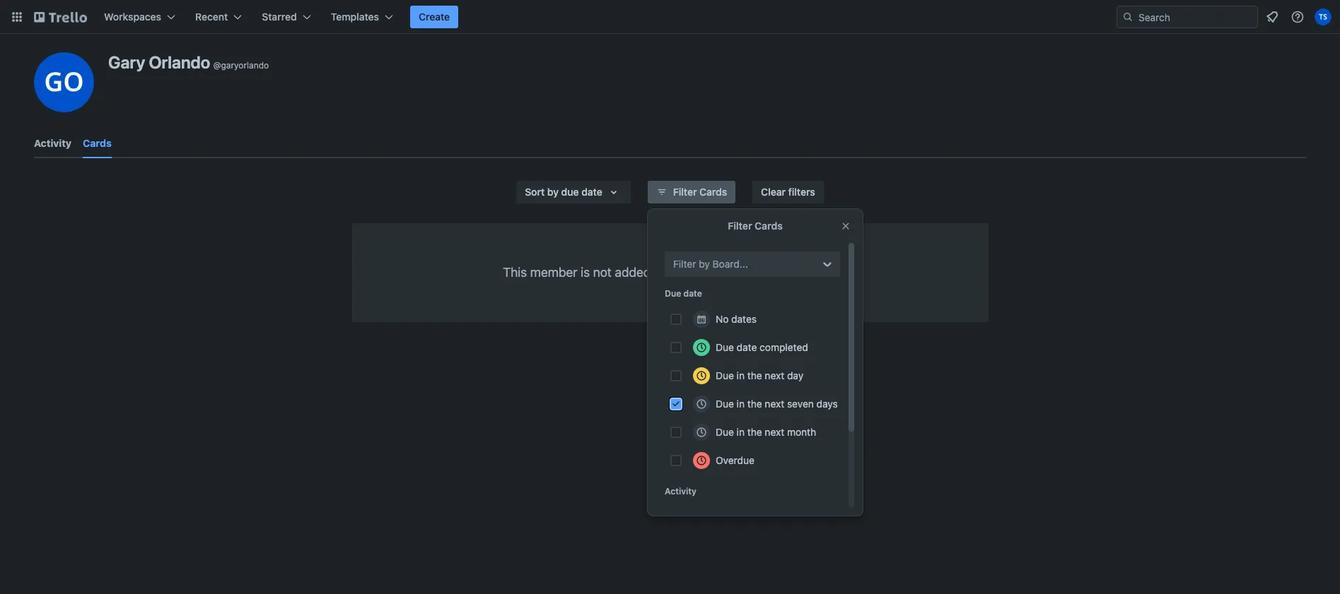 Task type: vqa. For each thing, say whether or not it's contained in the screenshot.
the middle Cards
yes



Task type: locate. For each thing, give the bounding box(es) containing it.
due date completed
[[716, 342, 808, 354]]

due for due in the next seven days
[[716, 398, 734, 410]]

cards
[[83, 137, 112, 149], [700, 186, 727, 198], [755, 220, 783, 232]]

due in the next seven days
[[716, 398, 838, 410]]

workspaces button
[[95, 6, 184, 28]]

the up overdue
[[747, 426, 762, 438]]

filters
[[788, 186, 815, 198]]

activity
[[34, 137, 71, 149], [665, 487, 697, 497]]

0 vertical spatial by
[[547, 186, 559, 198]]

2 horizontal spatial cards
[[755, 220, 783, 232]]

to left any
[[654, 265, 666, 280]]

next left seven
[[765, 398, 784, 410]]

2 in from the top
[[737, 398, 745, 410]]

gary orlando @garyorlando
[[108, 52, 269, 72]]

next left day on the right of page
[[765, 370, 784, 382]]

1 horizontal spatial activity
[[665, 487, 697, 497]]

dates
[[731, 313, 757, 325]]

1 in from the top
[[737, 370, 745, 382]]

0 vertical spatial the
[[747, 370, 762, 382]]

overdue
[[716, 455, 755, 467]]

Search field
[[1134, 6, 1257, 28]]

days
[[817, 398, 838, 410]]

1 vertical spatial the
[[747, 398, 762, 410]]

1 vertical spatial cards
[[700, 186, 727, 198]]

due down due in the next day
[[716, 398, 734, 410]]

due down 'this member is not added to any cards you are able to see.'
[[665, 289, 681, 299]]

the down due in the next day
[[747, 398, 762, 410]]

1 horizontal spatial by
[[699, 258, 710, 270]]

2 vertical spatial filter
[[673, 258, 696, 270]]

3 the from the top
[[747, 426, 762, 438]]

date down any
[[684, 289, 702, 299]]

due up overdue
[[716, 426, 734, 438]]

0 vertical spatial date
[[581, 186, 602, 198]]

to left 'see.'
[[799, 265, 810, 280]]

1 horizontal spatial cards
[[700, 186, 727, 198]]

is
[[581, 265, 590, 280]]

date right due
[[581, 186, 602, 198]]

in down "due date completed"
[[737, 370, 745, 382]]

0 vertical spatial cards
[[83, 137, 112, 149]]

filter cards button
[[648, 181, 736, 204]]

due down no
[[716, 342, 734, 354]]

2 vertical spatial cards
[[755, 220, 783, 232]]

0 vertical spatial in
[[737, 370, 745, 382]]

due in the next month
[[716, 426, 816, 438]]

cards
[[692, 265, 724, 280]]

the for day
[[747, 370, 762, 382]]

0 notifications image
[[1264, 8, 1281, 25]]

due down "due date completed"
[[716, 370, 734, 382]]

starred button
[[253, 6, 319, 28]]

2 vertical spatial next
[[765, 426, 784, 438]]

0 horizontal spatial filter cards
[[673, 186, 727, 198]]

the down "due date completed"
[[747, 370, 762, 382]]

1 to from the left
[[654, 265, 666, 280]]

next for month
[[765, 426, 784, 438]]

in up overdue
[[737, 426, 745, 438]]

see.
[[814, 265, 837, 280]]

2 the from the top
[[747, 398, 762, 410]]

member
[[530, 265, 578, 280]]

date down dates
[[737, 342, 757, 354]]

next for seven
[[765, 398, 784, 410]]

any
[[669, 265, 689, 280]]

next
[[765, 370, 784, 382], [765, 398, 784, 410], [765, 426, 784, 438]]

filter inside button
[[673, 186, 697, 198]]

search image
[[1122, 11, 1134, 23]]

0 vertical spatial filter
[[673, 186, 697, 198]]

2 next from the top
[[765, 398, 784, 410]]

2 horizontal spatial date
[[737, 342, 757, 354]]

in for due in the next day
[[737, 370, 745, 382]]

the
[[747, 370, 762, 382], [747, 398, 762, 410], [747, 426, 762, 438]]

0 horizontal spatial by
[[547, 186, 559, 198]]

cards right activity link
[[83, 137, 112, 149]]

0 horizontal spatial to
[[654, 265, 666, 280]]

due date
[[665, 289, 702, 299]]

to
[[654, 265, 666, 280], [799, 265, 810, 280]]

1 vertical spatial in
[[737, 398, 745, 410]]

completed
[[760, 342, 808, 354]]

2 vertical spatial in
[[737, 426, 745, 438]]

due
[[665, 289, 681, 299], [716, 342, 734, 354], [716, 370, 734, 382], [716, 398, 734, 410], [716, 426, 734, 438]]

1 next from the top
[[765, 370, 784, 382]]

0 vertical spatial next
[[765, 370, 784, 382]]

0 vertical spatial filter cards
[[673, 186, 727, 198]]

by
[[547, 186, 559, 198], [699, 258, 710, 270]]

0 horizontal spatial cards
[[83, 137, 112, 149]]

clear filters button
[[753, 181, 824, 204]]

recent button
[[187, 6, 251, 28]]

date for due date
[[684, 289, 702, 299]]

in
[[737, 370, 745, 382], [737, 398, 745, 410], [737, 426, 745, 438]]

filter
[[673, 186, 697, 198], [728, 220, 752, 232], [673, 258, 696, 270]]

2 vertical spatial the
[[747, 426, 762, 438]]

by left due
[[547, 186, 559, 198]]

2 vertical spatial date
[[737, 342, 757, 354]]

0 vertical spatial activity
[[34, 137, 71, 149]]

3 in from the top
[[737, 426, 745, 438]]

date
[[581, 186, 602, 198], [684, 289, 702, 299], [737, 342, 757, 354]]

workspaces
[[104, 11, 161, 23]]

by left board...
[[699, 258, 710, 270]]

cards link
[[83, 131, 112, 158]]

0 horizontal spatial date
[[581, 186, 602, 198]]

1 horizontal spatial date
[[684, 289, 702, 299]]

0 horizontal spatial activity
[[34, 137, 71, 149]]

1 the from the top
[[747, 370, 762, 382]]

recent
[[195, 11, 228, 23]]

gary orlando image
[[34, 52, 94, 112]]

1 vertical spatial date
[[684, 289, 702, 299]]

1 horizontal spatial to
[[799, 265, 810, 280]]

1 vertical spatial filter cards
[[728, 220, 783, 232]]

in down due in the next day
[[737, 398, 745, 410]]

next for day
[[765, 370, 784, 382]]

next left the month
[[765, 426, 784, 438]]

seven
[[787, 398, 814, 410]]

by inside popup button
[[547, 186, 559, 198]]

date inside popup button
[[581, 186, 602, 198]]

activity link
[[34, 131, 71, 156]]

no dates
[[716, 313, 757, 325]]

cards down clear
[[755, 220, 783, 232]]

filter cards
[[673, 186, 727, 198], [728, 220, 783, 232]]

cards left clear
[[700, 186, 727, 198]]

date for due date completed
[[737, 342, 757, 354]]

1 vertical spatial by
[[699, 258, 710, 270]]

create button
[[410, 6, 458, 28]]

the for month
[[747, 426, 762, 438]]

3 next from the top
[[765, 426, 784, 438]]

1 vertical spatial next
[[765, 398, 784, 410]]



Task type: describe. For each thing, give the bounding box(es) containing it.
able
[[772, 265, 796, 280]]

board...
[[713, 258, 748, 270]]

clear
[[761, 186, 786, 198]]

due for due date
[[665, 289, 681, 299]]

filter by board...
[[673, 258, 748, 270]]

due
[[561, 186, 579, 198]]

in for due in the next month
[[737, 426, 745, 438]]

by for sort
[[547, 186, 559, 198]]

create
[[419, 11, 450, 23]]

this
[[503, 265, 527, 280]]

due for due in the next month
[[716, 426, 734, 438]]

gary
[[108, 52, 145, 72]]

no
[[716, 313, 729, 325]]

back to home image
[[34, 6, 87, 28]]

this member is not added to any cards you are able to see.
[[503, 265, 837, 280]]

cards inside button
[[700, 186, 727, 198]]

templates button
[[322, 6, 402, 28]]

open information menu image
[[1291, 10, 1305, 24]]

not
[[593, 265, 612, 280]]

close popover image
[[840, 221, 852, 232]]

1 vertical spatial filter
[[728, 220, 752, 232]]

in for due in the next seven days
[[737, 398, 745, 410]]

orlando
[[149, 52, 210, 72]]

are
[[751, 265, 769, 280]]

by for filter
[[699, 258, 710, 270]]

day
[[787, 370, 804, 382]]

2 to from the left
[[799, 265, 810, 280]]

month
[[787, 426, 816, 438]]

you
[[727, 265, 747, 280]]

filter cards inside button
[[673, 186, 727, 198]]

primary element
[[0, 0, 1340, 34]]

the for seven
[[747, 398, 762, 410]]

starred
[[262, 11, 297, 23]]

@garyorlando
[[213, 60, 269, 71]]

1 horizontal spatial filter cards
[[728, 220, 783, 232]]

sort by due date button
[[516, 181, 631, 204]]

templates
[[331, 11, 379, 23]]

added
[[615, 265, 651, 280]]

1 vertical spatial activity
[[665, 487, 697, 497]]

due for due date completed
[[716, 342, 734, 354]]

clear filters
[[761, 186, 815, 198]]

sort by due date
[[525, 186, 602, 198]]

due for due in the next day
[[716, 370, 734, 382]]

sort
[[525, 186, 545, 198]]

due in the next day
[[716, 370, 804, 382]]

tara schultz (taraschultz7) image
[[1315, 8, 1332, 25]]



